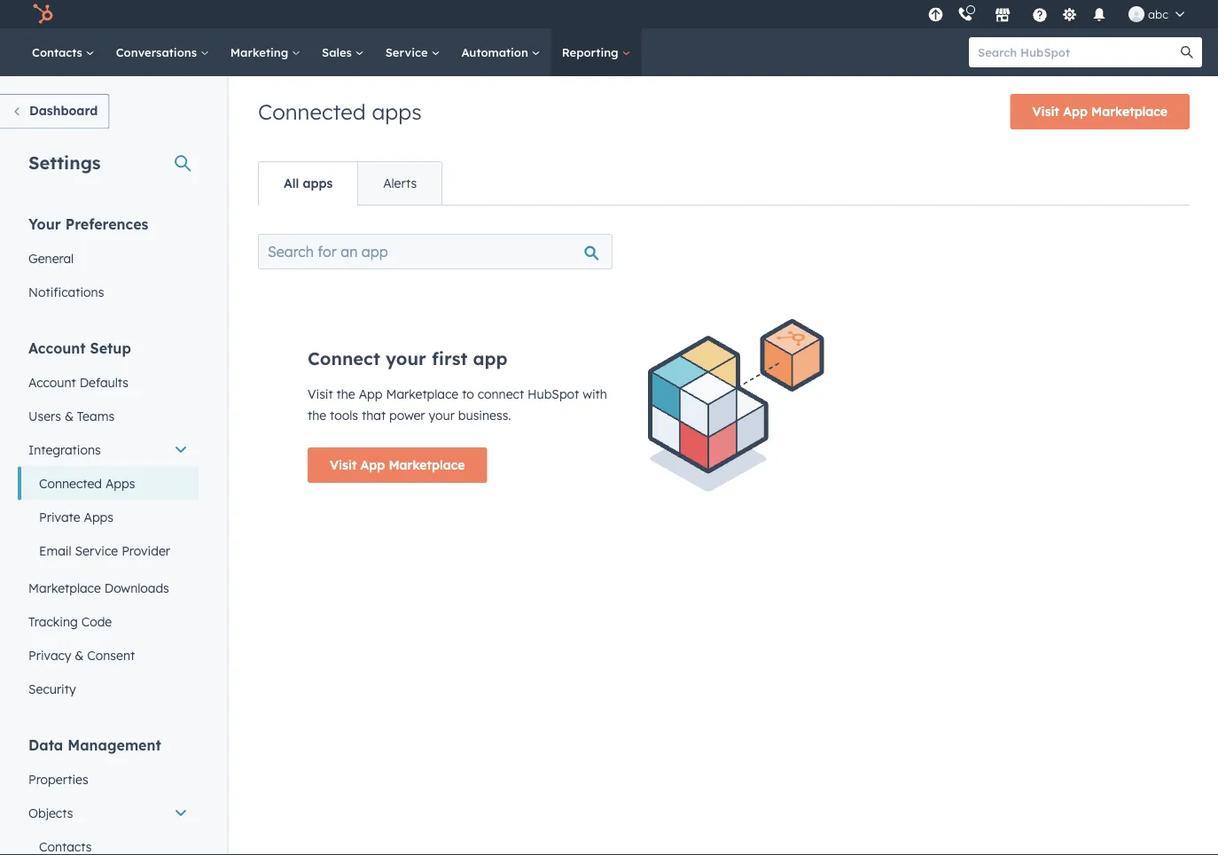 Task type: describe. For each thing, give the bounding box(es) containing it.
connected for connected apps
[[39, 476, 102, 491]]

privacy & consent link
[[18, 639, 199, 673]]

integrations button
[[18, 433, 199, 467]]

upgrade link
[[925, 5, 947, 24]]

service inside account setup element
[[75, 543, 118, 559]]

all apps
[[284, 176, 333, 191]]

1 vertical spatial the
[[308, 408, 327, 424]]

connected for connected apps
[[258, 98, 366, 125]]

settings link
[[1059, 5, 1081, 24]]

hubspot link
[[21, 4, 67, 25]]

reporting link
[[551, 28, 642, 76]]

notifications button
[[1085, 0, 1115, 28]]

Search HubSpot search field
[[970, 37, 1187, 67]]

marketplace downloads
[[28, 581, 169, 596]]

preferences
[[65, 215, 149, 233]]

integrations
[[28, 442, 101, 458]]

with
[[583, 387, 608, 402]]

sales
[[322, 45, 355, 59]]

defaults
[[80, 375, 129, 390]]

data
[[28, 737, 63, 754]]

security
[[28, 682, 76, 697]]

data management element
[[18, 736, 199, 856]]

calling icon button
[[951, 2, 981, 26]]

2 vertical spatial app
[[361, 458, 385, 473]]

tools
[[330, 408, 358, 424]]

notifications
[[28, 284, 104, 300]]

connect
[[478, 387, 524, 402]]

your preferences
[[28, 215, 149, 233]]

connected apps
[[258, 98, 422, 125]]

hubspot image
[[32, 4, 53, 25]]

1 vertical spatial contacts link
[[18, 831, 199, 856]]

app inside the visit the app marketplace to connect hubspot with the tools that power your business.
[[359, 387, 383, 402]]

that
[[362, 408, 386, 424]]

email service provider
[[39, 543, 170, 559]]

data management
[[28, 737, 161, 754]]

marketplace down search hubspot search box
[[1092, 104, 1168, 119]]

account for account defaults
[[28, 375, 76, 390]]

teams
[[77, 408, 115, 424]]

privacy
[[28, 648, 71, 664]]

abc button
[[1119, 0, 1196, 28]]

users & teams link
[[18, 400, 199, 433]]

all
[[284, 176, 299, 191]]

business.
[[458, 408, 511, 424]]

users & teams
[[28, 408, 115, 424]]

dashboard link
[[0, 94, 109, 129]]

email
[[39, 543, 71, 559]]

tracking code
[[28, 614, 112, 630]]

private apps
[[39, 510, 114, 525]]

account setup element
[[18, 338, 199, 707]]

consent
[[87, 648, 135, 664]]

tracking code link
[[18, 605, 199, 639]]

reporting
[[562, 45, 622, 59]]

visit the app marketplace to connect hubspot with the tools that power your business.
[[308, 387, 608, 424]]

automation
[[462, 45, 532, 59]]

contacts inside data management element
[[39, 840, 92, 855]]

0 vertical spatial app
[[1064, 104, 1088, 119]]

hubspot
[[528, 387, 579, 402]]

marketplace downloads link
[[18, 572, 199, 605]]

first
[[432, 348, 468, 370]]

power
[[389, 408, 425, 424]]

code
[[81, 614, 112, 630]]

visit inside the visit the app marketplace to connect hubspot with the tools that power your business.
[[308, 387, 333, 402]]

account defaults
[[28, 375, 129, 390]]

marketplaces button
[[985, 0, 1022, 28]]

security link
[[18, 673, 199, 707]]

tab list containing all apps
[[258, 161, 443, 206]]

email service provider link
[[18, 534, 199, 568]]

search image
[[1182, 46, 1194, 59]]

notifications link
[[18, 275, 199, 309]]

account for account setup
[[28, 339, 86, 357]]

setup
[[90, 339, 131, 357]]

& for privacy
[[75, 648, 84, 664]]



Task type: locate. For each thing, give the bounding box(es) containing it.
0 vertical spatial &
[[65, 408, 74, 424]]

1 account from the top
[[28, 339, 86, 357]]

properties link
[[18, 763, 199, 797]]

2 vertical spatial visit
[[330, 458, 357, 473]]

visit down tools
[[330, 458, 357, 473]]

alerts link
[[358, 162, 442, 205]]

0 horizontal spatial service
[[75, 543, 118, 559]]

service
[[386, 45, 431, 59], [75, 543, 118, 559]]

0 vertical spatial visit app marketplace link
[[1011, 94, 1190, 130]]

contacts link
[[21, 28, 105, 76], [18, 831, 199, 856]]

marketplace up power
[[386, 387, 459, 402]]

0 horizontal spatial &
[[65, 408, 74, 424]]

apps for all apps
[[303, 176, 333, 191]]

management
[[68, 737, 161, 754]]

app down search hubspot search box
[[1064, 104, 1088, 119]]

the
[[337, 387, 355, 402], [308, 408, 327, 424]]

0 vertical spatial connected
[[258, 98, 366, 125]]

apps down the 'service' 'link'
[[372, 98, 422, 125]]

conversations
[[116, 45, 200, 59]]

1 horizontal spatial your
[[429, 408, 455, 424]]

marketplace
[[1092, 104, 1168, 119], [386, 387, 459, 402], [389, 458, 465, 473], [28, 581, 101, 596]]

visit
[[1033, 104, 1060, 119], [308, 387, 333, 402], [330, 458, 357, 473]]

0 horizontal spatial visit app marketplace
[[330, 458, 465, 473]]

abc menu
[[923, 0, 1198, 28]]

service inside 'link'
[[386, 45, 431, 59]]

1 horizontal spatial connected
[[258, 98, 366, 125]]

1 vertical spatial &
[[75, 648, 84, 664]]

app
[[1064, 104, 1088, 119], [359, 387, 383, 402], [361, 458, 385, 473]]

marketplaces image
[[995, 8, 1011, 24]]

automation link
[[451, 28, 551, 76]]

general link
[[18, 242, 199, 275]]

connected down sales
[[258, 98, 366, 125]]

dashboard
[[29, 103, 98, 118]]

tab list
[[258, 161, 443, 206]]

provider
[[122, 543, 170, 559]]

calling icon image
[[958, 7, 974, 23]]

apps for private apps
[[84, 510, 114, 525]]

0 horizontal spatial visit app marketplace link
[[308, 448, 487, 483]]

0 vertical spatial contacts link
[[21, 28, 105, 76]]

app down that
[[361, 458, 385, 473]]

contacts
[[32, 45, 86, 59], [39, 840, 92, 855]]

connected apps link
[[18, 467, 199, 501]]

1 vertical spatial app
[[359, 387, 383, 402]]

1 vertical spatial connected
[[39, 476, 102, 491]]

visit down search hubspot search box
[[1033, 104, 1060, 119]]

tracking
[[28, 614, 78, 630]]

visit up tools
[[308, 387, 333, 402]]

1 horizontal spatial visit app marketplace
[[1033, 104, 1168, 119]]

your inside the visit the app marketplace to connect hubspot with the tools that power your business.
[[429, 408, 455, 424]]

your preferences element
[[18, 214, 199, 309]]

all apps link
[[259, 162, 358, 205]]

marketplace inside marketplace downloads link
[[28, 581, 101, 596]]

visit app marketplace link inside connect your first app tab panel
[[308, 448, 487, 483]]

contacts link down hubspot link
[[21, 28, 105, 76]]

contacts down objects
[[39, 840, 92, 855]]

visit app marketplace down search hubspot search box
[[1033, 104, 1168, 119]]

account up account defaults
[[28, 339, 86, 357]]

service right sales link
[[386, 45, 431, 59]]

notifications image
[[1092, 8, 1108, 24]]

1 horizontal spatial apps
[[372, 98, 422, 125]]

gary orlando image
[[1129, 6, 1145, 22]]

visit app marketplace down power
[[330, 458, 465, 473]]

your
[[28, 215, 61, 233]]

marketplace up tracking code
[[28, 581, 101, 596]]

apps for connected apps
[[372, 98, 422, 125]]

visit app marketplace link down power
[[308, 448, 487, 483]]

settings image
[[1062, 8, 1078, 24]]

&
[[65, 408, 74, 424], [75, 648, 84, 664]]

contacts down hubspot link
[[32, 45, 86, 59]]

0 vertical spatial account
[[28, 339, 86, 357]]

apps right all
[[303, 176, 333, 191]]

visit app marketplace link
[[1011, 94, 1190, 130], [308, 448, 487, 483]]

your
[[386, 348, 427, 370], [429, 408, 455, 424]]

the left tools
[[308, 408, 327, 424]]

& for users
[[65, 408, 74, 424]]

apps for connected apps
[[105, 476, 135, 491]]

users
[[28, 408, 61, 424]]

private
[[39, 510, 80, 525]]

visit app marketplace link down search hubspot search box
[[1011, 94, 1190, 130]]

0 vertical spatial your
[[386, 348, 427, 370]]

1 vertical spatial contacts
[[39, 840, 92, 855]]

Search for an app search field
[[258, 234, 613, 270]]

marketing
[[230, 45, 292, 59]]

0 horizontal spatial your
[[386, 348, 427, 370]]

upgrade image
[[928, 8, 944, 24]]

connected
[[258, 98, 366, 125], [39, 476, 102, 491]]

0 vertical spatial contacts
[[32, 45, 86, 59]]

connected up private apps
[[39, 476, 102, 491]]

1 horizontal spatial &
[[75, 648, 84, 664]]

connected apps
[[39, 476, 135, 491]]

1 horizontal spatial service
[[386, 45, 431, 59]]

account up users
[[28, 375, 76, 390]]

apps down integrations button
[[105, 476, 135, 491]]

marketplace down power
[[389, 458, 465, 473]]

the up tools
[[337, 387, 355, 402]]

account
[[28, 339, 86, 357], [28, 375, 76, 390]]

account setup
[[28, 339, 131, 357]]

service down 'private apps' link
[[75, 543, 118, 559]]

app up that
[[359, 387, 383, 402]]

1 horizontal spatial visit app marketplace link
[[1011, 94, 1190, 130]]

sales link
[[311, 28, 375, 76]]

1 vertical spatial visit
[[308, 387, 333, 402]]

app
[[473, 348, 508, 370]]

connect
[[308, 348, 380, 370]]

1 vertical spatial apps
[[303, 176, 333, 191]]

search button
[[1173, 37, 1203, 67]]

properties
[[28, 772, 88, 788]]

alerts
[[383, 176, 417, 191]]

settings
[[28, 151, 101, 173]]

visit app marketplace
[[1033, 104, 1168, 119], [330, 458, 465, 473]]

marketing link
[[220, 28, 311, 76]]

to
[[462, 387, 474, 402]]

account defaults link
[[18, 366, 199, 400]]

connect your first app
[[308, 348, 508, 370]]

1 vertical spatial visit app marketplace
[[330, 458, 465, 473]]

service link
[[375, 28, 451, 76]]

general
[[28, 251, 74, 266]]

0 horizontal spatial apps
[[303, 176, 333, 191]]

apps up email service provider
[[84, 510, 114, 525]]

0 horizontal spatial the
[[308, 408, 327, 424]]

0 vertical spatial the
[[337, 387, 355, 402]]

contacts link down properties link
[[18, 831, 199, 856]]

your right power
[[429, 408, 455, 424]]

downloads
[[104, 581, 169, 596]]

0 vertical spatial visit
[[1033, 104, 1060, 119]]

connect your first app tab panel
[[258, 205, 1190, 556]]

2 account from the top
[[28, 375, 76, 390]]

& right users
[[65, 408, 74, 424]]

conversations link
[[105, 28, 220, 76]]

1 horizontal spatial the
[[337, 387, 355, 402]]

apps
[[372, 98, 422, 125], [303, 176, 333, 191]]

0 vertical spatial visit app marketplace
[[1033, 104, 1168, 119]]

abc
[[1149, 7, 1169, 21]]

marketplace inside the visit the app marketplace to connect hubspot with the tools that power your business.
[[386, 387, 459, 402]]

0 vertical spatial service
[[386, 45, 431, 59]]

privacy & consent
[[28, 648, 135, 664]]

1 vertical spatial account
[[28, 375, 76, 390]]

help image
[[1033, 8, 1049, 24]]

private apps link
[[18, 501, 199, 534]]

0 vertical spatial apps
[[105, 476, 135, 491]]

1 vertical spatial apps
[[84, 510, 114, 525]]

connected inside account setup element
[[39, 476, 102, 491]]

objects button
[[18, 797, 199, 831]]

1 vertical spatial service
[[75, 543, 118, 559]]

0 horizontal spatial connected
[[39, 476, 102, 491]]

your left first on the left of the page
[[386, 348, 427, 370]]

& right privacy
[[75, 648, 84, 664]]

1 vertical spatial your
[[429, 408, 455, 424]]

objects
[[28, 806, 73, 821]]

help button
[[1025, 0, 1056, 28]]

visit app marketplace inside connect your first app tab panel
[[330, 458, 465, 473]]

1 vertical spatial visit app marketplace link
[[308, 448, 487, 483]]

0 vertical spatial apps
[[372, 98, 422, 125]]



Task type: vqa. For each thing, say whether or not it's contained in the screenshot.
bottom Contacts
yes



